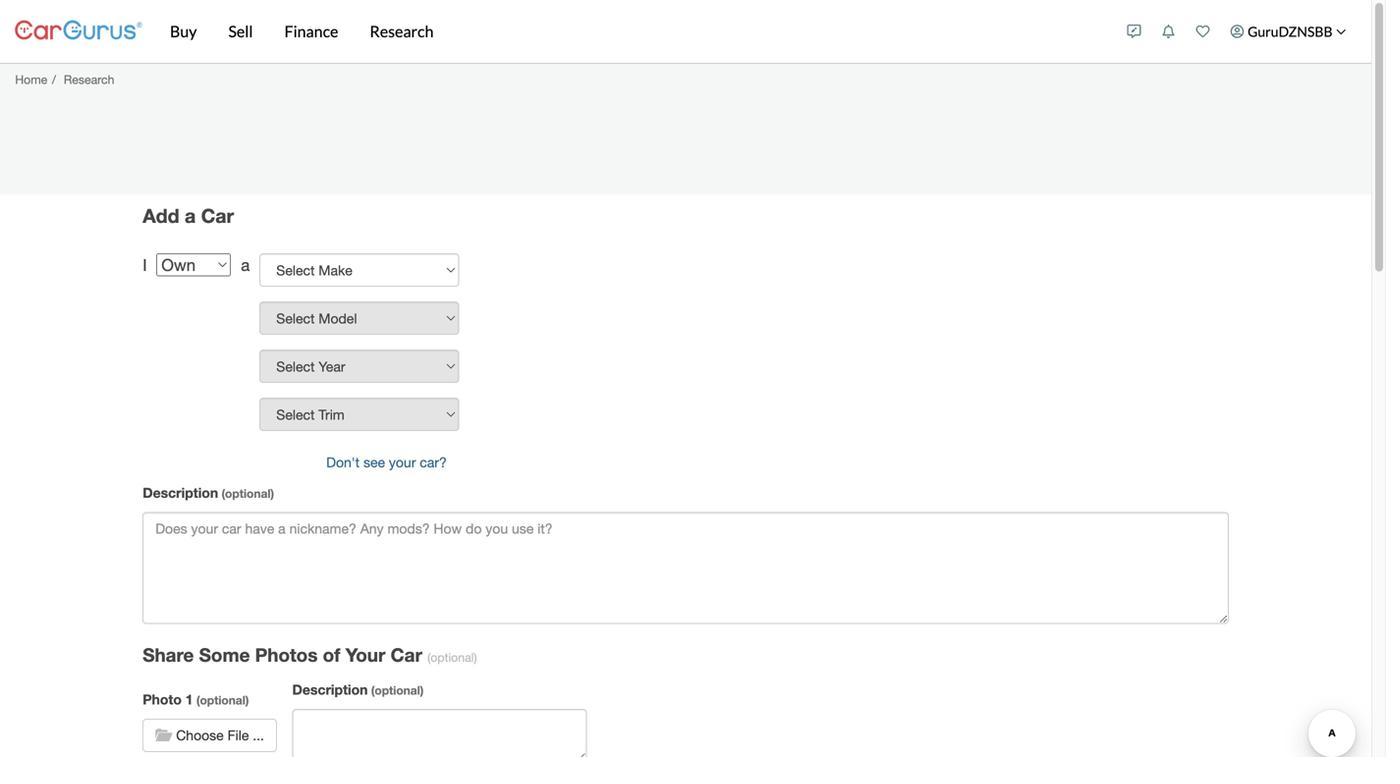 Task type: locate. For each thing, give the bounding box(es) containing it.
car?
[[420, 455, 447, 471]]

your
[[346, 644, 386, 666]]

1 horizontal spatial a
[[241, 256, 250, 275]]

don't see your car?
[[326, 455, 447, 471]]

0 horizontal spatial a
[[185, 204, 196, 227]]

description
[[143, 485, 218, 501], [292, 682, 368, 698]]

0 vertical spatial research
[[370, 22, 434, 41]]

research right /
[[64, 73, 114, 87]]

car right your
[[391, 644, 422, 666]]

car
[[201, 204, 234, 227], [391, 644, 422, 666]]

chevron down image
[[1336, 26, 1347, 37]]

1 vertical spatial description (optional)
[[292, 682, 424, 698]]

gurudznsbb button
[[1220, 4, 1357, 59]]

0 horizontal spatial description (optional)
[[143, 485, 274, 501]]

research link
[[64, 73, 114, 87]]

some
[[199, 644, 250, 666]]

...
[[253, 727, 264, 744]]

1 vertical spatial description
[[292, 682, 368, 698]]

1 horizontal spatial description (optional)
[[292, 682, 424, 698]]

0 horizontal spatial description
[[143, 485, 218, 501]]

0 horizontal spatial car
[[201, 204, 234, 227]]

choose file ... button
[[143, 719, 277, 752]]

choose
[[176, 727, 224, 744]]

share
[[143, 644, 194, 666]]

None text field
[[143, 513, 1229, 625]]

home link
[[15, 73, 47, 87]]

car right add
[[201, 204, 234, 227]]

0 vertical spatial description (optional)
[[143, 485, 274, 501]]

research
[[370, 22, 434, 41], [64, 73, 114, 87]]

0 vertical spatial car
[[201, 204, 234, 227]]

sell
[[228, 22, 253, 41]]

(optional) inside photo 1 (optional)
[[196, 693, 249, 707]]

file
[[228, 727, 249, 744]]

gurudznsbb menu
[[1117, 4, 1357, 59]]

None text field
[[292, 709, 587, 758]]

1 vertical spatial research
[[64, 73, 114, 87]]

1 vertical spatial a
[[241, 256, 250, 275]]

your
[[389, 455, 416, 471]]

1 vertical spatial car
[[391, 644, 422, 666]]

(optional)
[[222, 487, 274, 501], [427, 651, 477, 665], [371, 684, 424, 697], [196, 693, 249, 707]]

description (optional)
[[143, 485, 274, 501], [292, 682, 424, 698]]

finance
[[284, 22, 338, 41]]

user icon image
[[1231, 25, 1244, 38]]

photo 1 (optional)
[[143, 692, 249, 708]]

research right finance
[[370, 22, 434, 41]]

menu bar
[[142, 0, 1117, 63]]

a
[[185, 204, 196, 227], [241, 256, 250, 275]]

1 horizontal spatial research
[[370, 22, 434, 41]]

1 horizontal spatial car
[[391, 644, 422, 666]]

choose file ...
[[176, 727, 264, 744]]

don't see your car? link
[[314, 446, 460, 480]]



Task type: describe. For each thing, give the bounding box(es) containing it.
photos
[[255, 644, 318, 666]]

see
[[363, 455, 385, 471]]

sell button
[[213, 0, 269, 63]]

buy
[[170, 22, 197, 41]]

0 horizontal spatial research
[[64, 73, 114, 87]]

of
[[323, 644, 340, 666]]

add a car
[[143, 204, 234, 227]]

/
[[52, 73, 56, 87]]

home / research
[[15, 73, 114, 87]]

add a car review image
[[1128, 25, 1141, 38]]

0 vertical spatial a
[[185, 204, 196, 227]]

add
[[143, 204, 179, 227]]

don't
[[326, 455, 360, 471]]

home
[[15, 73, 47, 87]]

saved cars image
[[1196, 25, 1210, 38]]

cargurus logo homepage link image
[[15, 3, 142, 59]]

share some photos of your car (optional)
[[143, 644, 477, 666]]

0 vertical spatial description
[[143, 485, 218, 501]]

gurudznsbb
[[1248, 23, 1333, 40]]

open notifications image
[[1162, 25, 1176, 38]]

buy button
[[154, 0, 213, 63]]

cargurus logo homepage link link
[[15, 3, 142, 59]]

menu bar containing buy
[[142, 0, 1117, 63]]

research inside popup button
[[370, 22, 434, 41]]

finance button
[[269, 0, 354, 63]]

i
[[143, 256, 147, 275]]

1 horizontal spatial description
[[292, 682, 368, 698]]

research button
[[354, 0, 449, 63]]

photo
[[143, 692, 182, 708]]

1
[[185, 692, 193, 708]]

(optional) inside share some photos of your car (optional)
[[427, 651, 477, 665]]



Task type: vqa. For each thing, say whether or not it's contained in the screenshot.
right description (optional)
yes



